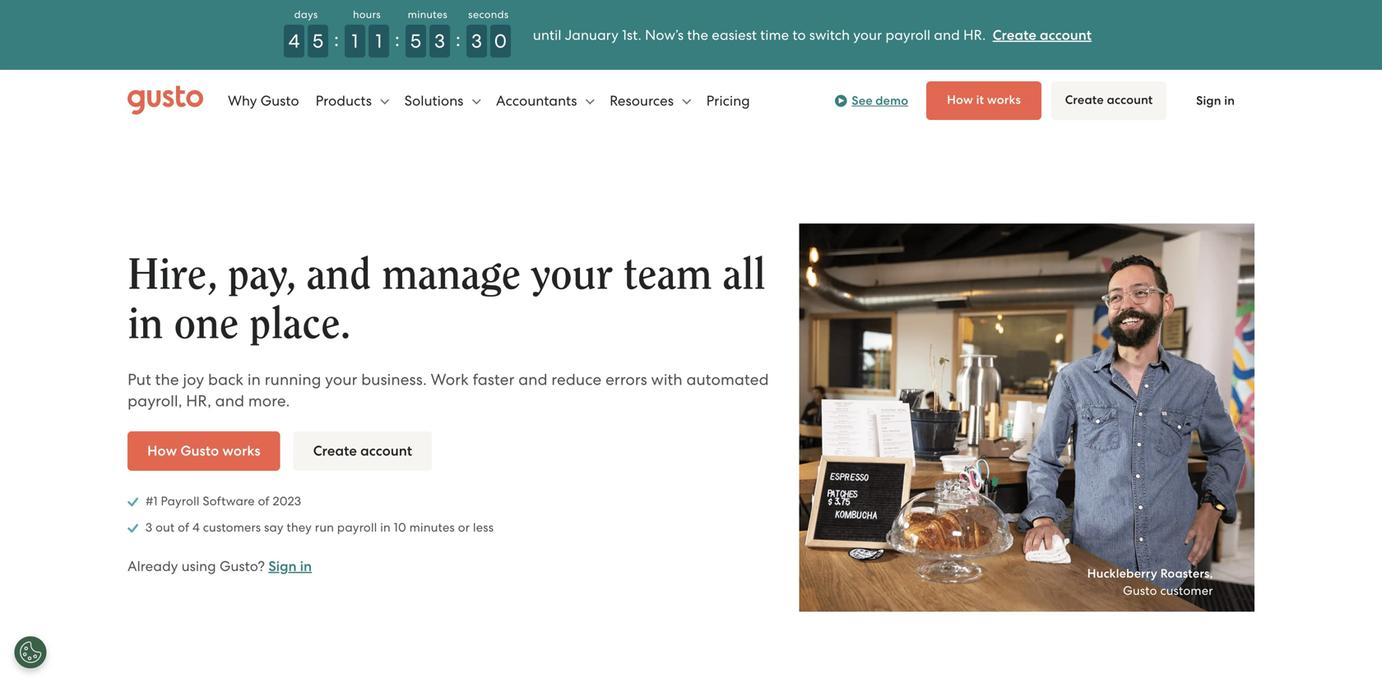 Task type: vqa. For each thing, say whether or not it's contained in the screenshot.


Task type: describe. For each thing, give the bounding box(es) containing it.
solutions button
[[405, 76, 481, 125]]

2 5 from the left
[[410, 30, 421, 53]]

time
[[760, 27, 789, 43]]

seconds
[[468, 8, 509, 21]]

and right the faster
[[518, 371, 548, 389]]

: for 5
[[334, 28, 339, 51]]

manage
[[382, 254, 521, 297]]

in inside hire, pay, and manage your team all in one place.
[[128, 303, 163, 347]]

1 vertical spatial minutes
[[409, 521, 455, 535]]

gusto for how
[[180, 443, 219, 460]]

your inside hire, pay, and manage your team all in one place.
[[531, 254, 613, 297]]

see demo link
[[834, 91, 908, 111]]

accountants
[[496, 93, 581, 109]]

sign in
[[1196, 93, 1235, 108]]

1st.
[[622, 27, 642, 43]]

team
[[624, 254, 712, 297]]

products button
[[316, 76, 389, 125]]

gusto image image
[[799, 224, 1255, 612]]

2 vertical spatial create account link
[[293, 432, 432, 471]]

easiest
[[712, 27, 757, 43]]

online payroll services, hr, and benefits | gusto image
[[128, 86, 203, 116]]

how it works
[[947, 93, 1021, 107]]

0 horizontal spatial of
[[178, 521, 189, 535]]

until
[[533, 27, 561, 43]]

and inside until january 1st. now's the easiest time to switch your payroll and hr. create account
[[934, 27, 960, 43]]

0 horizontal spatial 3
[[145, 521, 152, 535]]

0 vertical spatial account
[[1040, 27, 1092, 43]]

see
[[852, 93, 873, 108]]

how gusto works link
[[128, 432, 280, 471]]

: for 1
[[395, 28, 400, 51]]

less
[[473, 521, 494, 535]]

why
[[228, 93, 257, 109]]

how for how gusto works
[[147, 443, 177, 460]]

business.
[[361, 371, 427, 389]]

roasters,
[[1161, 567, 1213, 582]]

or
[[458, 521, 470, 535]]

run
[[315, 521, 334, 535]]

it
[[976, 93, 984, 107]]

to
[[793, 27, 806, 43]]

gusto inside huckleberry roasters, gusto customer
[[1123, 584, 1157, 598]]

with
[[651, 371, 683, 389]]

tiny image
[[839, 98, 845, 104]]

and down back at the left bottom
[[215, 392, 244, 411]]

1 horizontal spatial 3
[[434, 30, 445, 53]]

joy
[[183, 371, 204, 389]]

0 vertical spatial 4
[[288, 30, 300, 53]]

your inside until january 1st. now's the easiest time to switch your payroll and hr. create account
[[853, 27, 882, 43]]

1 horizontal spatial of
[[258, 494, 270, 509]]

how it works link
[[926, 81, 1042, 120]]

and inside hire, pay, and manage your team all in one place.
[[306, 254, 371, 297]]

the inside until january 1st. now's the easiest time to switch your payroll and hr. create account
[[687, 27, 708, 43]]

sign inside main element
[[1196, 93, 1221, 108]]

january
[[565, 27, 619, 43]]

create inside main element
[[1065, 93, 1104, 107]]

customers
[[203, 521, 261, 535]]

payroll inside until january 1st. now's the easiest time to switch your payroll and hr. create account
[[886, 27, 931, 43]]

0 horizontal spatial 4
[[192, 521, 200, 535]]

0 vertical spatial sign in link
[[1177, 82, 1255, 119]]

create account inside main element
[[1065, 93, 1153, 107]]

more.
[[248, 392, 290, 411]]

huckleberry roasters, gusto customer
[[1087, 567, 1213, 598]]

works for how gusto works
[[222, 443, 261, 460]]

1 1 from the left
[[352, 30, 358, 53]]

products
[[316, 93, 375, 109]]



Task type: locate. For each thing, give the bounding box(es) containing it.
0 horizontal spatial :
[[334, 28, 339, 51]]

resources
[[610, 93, 677, 109]]

gusto down 'huckleberry'
[[1123, 584, 1157, 598]]

one
[[174, 303, 239, 347]]

they
[[287, 521, 312, 535]]

1 vertical spatial create account link
[[1052, 81, 1167, 120]]

1 vertical spatial works
[[222, 443, 261, 460]]

customer
[[1160, 584, 1213, 598]]

until january 1st. now's the easiest time to switch your payroll and hr. create account
[[533, 27, 1092, 43]]

1 horizontal spatial gusto
[[261, 93, 299, 109]]

place.
[[249, 303, 351, 347]]

in inside 'put the joy back in running your business. work faster and reduce errors with automated payroll, hr, and more.'
[[247, 371, 261, 389]]

hours
[[353, 8, 381, 21]]

how inside main element
[[947, 93, 973, 107]]

0 horizontal spatial create account
[[313, 443, 412, 460]]

the right now's
[[687, 27, 708, 43]]

1 : from the left
[[334, 28, 339, 51]]

1 vertical spatial account
[[1107, 93, 1153, 107]]

payroll right run
[[337, 521, 377, 535]]

automated
[[686, 371, 769, 389]]

accountants button
[[496, 76, 595, 125]]

say
[[264, 521, 284, 535]]

1 horizontal spatial 1
[[376, 30, 382, 53]]

works inside "how it works" link
[[987, 93, 1021, 107]]

gusto?
[[220, 559, 265, 575]]

how down payroll,
[[147, 443, 177, 460]]

2 vertical spatial your
[[325, 371, 357, 389]]

why gusto link
[[228, 76, 299, 125]]

0 horizontal spatial sign in link
[[268, 559, 312, 575]]

how gusto works
[[147, 443, 261, 460]]

1 horizontal spatial account
[[1040, 27, 1092, 43]]

and left hr.
[[934, 27, 960, 43]]

1 horizontal spatial :
[[395, 28, 400, 51]]

1 vertical spatial how
[[147, 443, 177, 460]]

1 vertical spatial create
[[1065, 93, 1104, 107]]

1 5 from the left
[[313, 30, 323, 53]]

work
[[431, 371, 469, 389]]

1 horizontal spatial 4
[[288, 30, 300, 53]]

0 vertical spatial the
[[687, 27, 708, 43]]

using
[[182, 559, 216, 575]]

4 down days
[[288, 30, 300, 53]]

minutes left seconds
[[408, 8, 448, 21]]

5 down days
[[313, 30, 323, 53]]

0 horizontal spatial sign
[[268, 559, 297, 575]]

create account
[[1065, 93, 1153, 107], [313, 443, 412, 460]]

pay,
[[228, 254, 296, 297]]

resources button
[[610, 76, 691, 125]]

pricing link
[[706, 76, 750, 125]]

and up place.
[[306, 254, 371, 297]]

works inside how gusto works link
[[222, 443, 261, 460]]

1 vertical spatial 4
[[192, 521, 200, 535]]

2 horizontal spatial your
[[853, 27, 882, 43]]

3
[[434, 30, 445, 53], [471, 30, 482, 53], [145, 521, 152, 535]]

your
[[853, 27, 882, 43], [531, 254, 613, 297], [325, 371, 357, 389]]

3 : from the left
[[456, 28, 461, 51]]

2 horizontal spatial create
[[1065, 93, 1104, 107]]

0 vertical spatial create account
[[1065, 93, 1153, 107]]

works
[[987, 93, 1021, 107], [222, 443, 261, 460]]

0 horizontal spatial 1
[[352, 30, 358, 53]]

sign in link
[[1177, 82, 1255, 119], [268, 559, 312, 575]]

0 vertical spatial create
[[993, 27, 1037, 43]]

gusto for why
[[261, 93, 299, 109]]

0
[[494, 30, 507, 53]]

already using gusto? sign in
[[128, 559, 312, 575]]

1 horizontal spatial the
[[687, 27, 708, 43]]

1 horizontal spatial 5
[[410, 30, 421, 53]]

works right the it
[[987, 93, 1021, 107]]

pricing
[[706, 93, 750, 109]]

2 1 from the left
[[376, 30, 382, 53]]

works for how it works
[[987, 93, 1021, 107]]

1 horizontal spatial how
[[947, 93, 973, 107]]

10
[[394, 521, 406, 535]]

1 vertical spatial create account
[[313, 443, 412, 460]]

4 down 'payroll'
[[192, 521, 200, 535]]

0 vertical spatial create account link
[[993, 27, 1092, 43]]

of
[[258, 494, 270, 509], [178, 521, 189, 535]]

running
[[265, 371, 321, 389]]

2 horizontal spatial gusto
[[1123, 584, 1157, 598]]

how
[[947, 93, 973, 107], [147, 443, 177, 460]]

all
[[723, 254, 766, 297]]

0 vertical spatial how
[[947, 93, 973, 107]]

gusto inside main element
[[261, 93, 299, 109]]

the up payroll,
[[155, 371, 179, 389]]

2 vertical spatial account
[[360, 443, 412, 460]]

hr.
[[964, 27, 986, 43]]

switch
[[809, 27, 850, 43]]

0 horizontal spatial how
[[147, 443, 177, 460]]

2 : from the left
[[395, 28, 400, 51]]

minutes
[[408, 8, 448, 21], [409, 521, 455, 535]]

0 vertical spatial payroll
[[886, 27, 931, 43]]

now's
[[645, 27, 684, 43]]

1 vertical spatial your
[[531, 254, 613, 297]]

#1 payroll software of 2023
[[142, 494, 301, 509]]

0 horizontal spatial payroll
[[337, 521, 377, 535]]

2 vertical spatial gusto
[[1123, 584, 1157, 598]]

main element
[[128, 76, 1255, 125]]

1 horizontal spatial your
[[531, 254, 613, 297]]

2 vertical spatial create
[[313, 443, 357, 460]]

software
[[203, 494, 255, 509]]

and
[[934, 27, 960, 43], [306, 254, 371, 297], [518, 371, 548, 389], [215, 392, 244, 411]]

why gusto
[[228, 93, 299, 109]]

0 vertical spatial your
[[853, 27, 882, 43]]

hire,
[[128, 254, 217, 297]]

put the joy back in running your business. work faster and reduce errors with automated payroll, hr, and more.
[[128, 371, 769, 411]]

1 horizontal spatial sign in link
[[1177, 82, 1255, 119]]

errors
[[606, 371, 647, 389]]

0 vertical spatial sign
[[1196, 93, 1221, 108]]

3 left 0
[[471, 30, 482, 53]]

5
[[313, 30, 323, 53], [410, 30, 421, 53]]

sign
[[1196, 93, 1221, 108], [268, 559, 297, 575]]

2 horizontal spatial 3
[[471, 30, 482, 53]]

#1
[[145, 494, 158, 509]]

account
[[1040, 27, 1092, 43], [1107, 93, 1153, 107], [360, 443, 412, 460]]

account inside main element
[[1107, 93, 1153, 107]]

1 vertical spatial the
[[155, 371, 179, 389]]

of right out
[[178, 521, 189, 535]]

4
[[288, 30, 300, 53], [192, 521, 200, 535]]

2 horizontal spatial account
[[1107, 93, 1153, 107]]

1 horizontal spatial create
[[993, 27, 1037, 43]]

1 vertical spatial sign
[[268, 559, 297, 575]]

hire, pay, and manage your team all in one place.
[[128, 254, 766, 347]]

0 vertical spatial works
[[987, 93, 1021, 107]]

0 horizontal spatial works
[[222, 443, 261, 460]]

the
[[687, 27, 708, 43], [155, 371, 179, 389]]

gusto right why
[[261, 93, 299, 109]]

0 horizontal spatial the
[[155, 371, 179, 389]]

payroll,
[[128, 392, 182, 411]]

0 horizontal spatial 5
[[313, 30, 323, 53]]

2023
[[273, 494, 301, 509]]

already
[[128, 559, 178, 575]]

0 vertical spatial gusto
[[261, 93, 299, 109]]

: for 3
[[456, 28, 461, 51]]

days
[[294, 8, 318, 21]]

3 up the solutions dropdown button
[[434, 30, 445, 53]]

1 horizontal spatial works
[[987, 93, 1021, 107]]

put
[[128, 371, 151, 389]]

back
[[208, 371, 244, 389]]

1 horizontal spatial sign
[[1196, 93, 1221, 108]]

gusto down hr,
[[180, 443, 219, 460]]

minutes left or
[[409, 521, 455, 535]]

payroll left hr.
[[886, 27, 931, 43]]

1 vertical spatial gusto
[[180, 443, 219, 460]]

see demo
[[852, 93, 908, 108]]

create account link
[[993, 27, 1092, 43], [1052, 81, 1167, 120], [293, 432, 432, 471]]

0 horizontal spatial account
[[360, 443, 412, 460]]

1
[[352, 30, 358, 53], [376, 30, 382, 53]]

demo
[[876, 93, 908, 108]]

reduce
[[551, 371, 602, 389]]

0 horizontal spatial gusto
[[180, 443, 219, 460]]

0 horizontal spatial your
[[325, 371, 357, 389]]

1 horizontal spatial create account
[[1065, 93, 1153, 107]]

0 horizontal spatial create
[[313, 443, 357, 460]]

1 horizontal spatial payroll
[[886, 27, 931, 43]]

solutions
[[405, 93, 467, 109]]

5 up solutions
[[410, 30, 421, 53]]

create
[[993, 27, 1037, 43], [1065, 93, 1104, 107], [313, 443, 357, 460]]

how left the it
[[947, 93, 973, 107]]

:
[[334, 28, 339, 51], [395, 28, 400, 51], [456, 28, 461, 51]]

0 vertical spatial minutes
[[408, 8, 448, 21]]

out
[[155, 521, 175, 535]]

works up 'software'
[[222, 443, 261, 460]]

payroll
[[886, 27, 931, 43], [337, 521, 377, 535]]

gusto
[[261, 93, 299, 109], [180, 443, 219, 460], [1123, 584, 1157, 598]]

1 vertical spatial payroll
[[337, 521, 377, 535]]

hr,
[[186, 392, 211, 411]]

0 vertical spatial of
[[258, 494, 270, 509]]

1 vertical spatial sign in link
[[268, 559, 312, 575]]

faster
[[473, 371, 515, 389]]

3 left out
[[145, 521, 152, 535]]

3 out of 4 customers say they run payroll in 10 minutes or less
[[142, 521, 494, 535]]

1 vertical spatial of
[[178, 521, 189, 535]]

2 horizontal spatial :
[[456, 28, 461, 51]]

payroll
[[161, 494, 200, 509]]

how for how it works
[[947, 93, 973, 107]]

of left 2023
[[258, 494, 270, 509]]

huckleberry
[[1087, 567, 1158, 582]]

the inside 'put the joy back in running your business. work faster and reduce errors with automated payroll, hr, and more.'
[[155, 371, 179, 389]]

your inside 'put the joy back in running your business. work faster and reduce errors with automated payroll, hr, and more.'
[[325, 371, 357, 389]]



